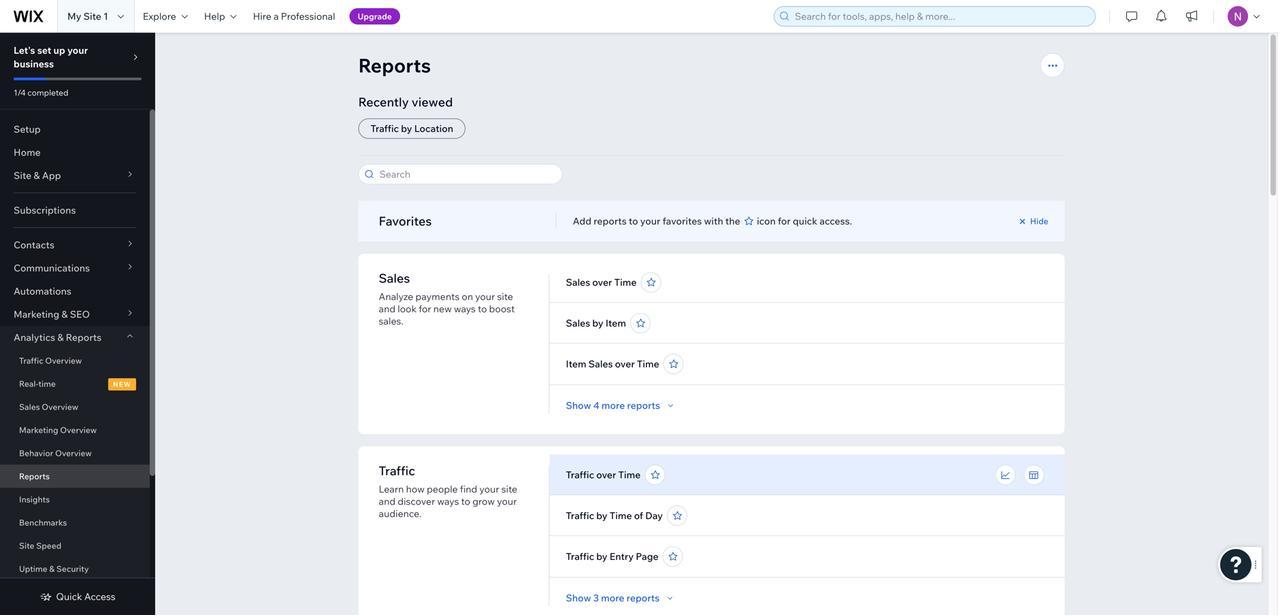 Task type: vqa. For each thing, say whether or not it's contained in the screenshot.
by corresponding to Entry
yes



Task type: locate. For each thing, give the bounding box(es) containing it.
home
[[14, 146, 41, 158]]

access.
[[820, 215, 852, 227]]

Search field
[[375, 165, 558, 184]]

to left favorites
[[629, 215, 638, 227]]

site inside traffic learn how people find your site and discover ways to grow your audience.
[[501, 483, 517, 495]]

1 vertical spatial and
[[379, 496, 396, 507]]

time
[[38, 379, 56, 389]]

new
[[433, 303, 452, 315]]

traffic inside sidebar element
[[19, 356, 43, 366]]

site down home
[[14, 169, 31, 181]]

more
[[602, 400, 625, 411], [601, 592, 625, 604]]

help
[[204, 10, 225, 22]]

and inside sales analyze payments on your site and look for new ways to boost sales.
[[379, 303, 396, 315]]

& inside site & app dropdown button
[[34, 169, 40, 181]]

1 horizontal spatial for
[[778, 215, 791, 227]]

of
[[634, 510, 643, 522]]

sales up analyze
[[379, 271, 410, 286]]

reports
[[594, 215, 627, 227], [627, 400, 660, 411], [627, 592, 660, 604]]

and inside traffic learn how people find your site and discover ways to grow your audience.
[[379, 496, 396, 507]]

1 vertical spatial to
[[478, 303, 487, 315]]

analyze
[[379, 291, 413, 303]]

more for sales
[[602, 400, 625, 411]]

over
[[592, 276, 612, 288], [615, 358, 635, 370], [596, 469, 616, 481]]

1 vertical spatial reports
[[66, 331, 102, 343]]

marketing up behavior
[[19, 425, 58, 435]]

time up "sales by item"
[[614, 276, 637, 288]]

by down recently viewed
[[401, 123, 412, 134]]

contacts
[[14, 239, 54, 251]]

overview for traffic overview
[[45, 356, 82, 366]]

traffic inside traffic learn how people find your site and discover ways to grow your audience.
[[379, 463, 415, 479]]

subscriptions link
[[0, 199, 150, 222]]

over for traffic
[[596, 469, 616, 481]]

0 horizontal spatial reports
[[19, 471, 50, 482]]

time up of at the bottom of page
[[618, 469, 641, 481]]

1 vertical spatial more
[[601, 592, 625, 604]]

with
[[704, 215, 723, 227]]

your right grow
[[497, 496, 517, 507]]

& inside uptime & security link
[[49, 564, 55, 574]]

& left 'app'
[[34, 169, 40, 181]]

viewed
[[412, 94, 453, 110]]

traffic down the recently
[[371, 123, 399, 134]]

sales
[[379, 271, 410, 286], [566, 276, 590, 288], [566, 317, 590, 329], [589, 358, 613, 370], [19, 402, 40, 412]]

and up sales.
[[379, 303, 396, 315]]

1 horizontal spatial reports
[[66, 331, 102, 343]]

& inside analytics & reports dropdown button
[[57, 331, 64, 343]]

home link
[[0, 141, 150, 164]]

2 vertical spatial over
[[596, 469, 616, 481]]

quick
[[793, 215, 818, 227]]

for down payments
[[419, 303, 431, 315]]

uptime & security link
[[0, 557, 150, 581]]

2 vertical spatial reports
[[627, 592, 660, 604]]

sales down real-
[[19, 402, 40, 412]]

show left 4
[[566, 400, 591, 411]]

find
[[460, 483, 477, 495]]

0 vertical spatial for
[[778, 215, 791, 227]]

sales down sales over time
[[566, 317, 590, 329]]

over up show 4 more reports button
[[615, 358, 635, 370]]

let's
[[14, 44, 35, 56]]

& for uptime
[[49, 564, 55, 574]]

to down the find
[[461, 496, 470, 507]]

0 vertical spatial site
[[83, 10, 101, 22]]

reports link
[[0, 465, 150, 488]]

reports
[[358, 53, 431, 77], [66, 331, 102, 343], [19, 471, 50, 482]]

show
[[566, 400, 591, 411], [566, 592, 591, 604]]

your right up
[[67, 44, 88, 56]]

traffic for traffic learn how people find your site and discover ways to grow your audience.
[[379, 463, 415, 479]]

item up the item sales over time
[[606, 317, 626, 329]]

to left boost
[[478, 303, 487, 315]]

0 vertical spatial reports
[[358, 53, 431, 77]]

upgrade button
[[350, 8, 400, 25]]

0 vertical spatial ways
[[454, 303, 476, 315]]

subscriptions
[[14, 204, 76, 216]]

1 and from the top
[[379, 303, 396, 315]]

ways down on
[[454, 303, 476, 315]]

overview down analytics & reports
[[45, 356, 82, 366]]

show left 3
[[566, 592, 591, 604]]

your up grow
[[480, 483, 499, 495]]

more for traffic
[[601, 592, 625, 604]]

time for traffic over time
[[618, 469, 641, 481]]

1 vertical spatial marketing
[[19, 425, 58, 435]]

& left the seo
[[61, 308, 68, 320]]

behavior overview
[[19, 448, 92, 458]]

1 vertical spatial site
[[501, 483, 517, 495]]

2 and from the top
[[379, 496, 396, 507]]

marketing up the analytics
[[14, 308, 59, 320]]

seo
[[70, 308, 90, 320]]

reports down page
[[627, 592, 660, 604]]

1 vertical spatial reports
[[627, 400, 660, 411]]

the
[[726, 215, 740, 227]]

overview
[[45, 356, 82, 366], [42, 402, 78, 412], [60, 425, 97, 435], [55, 448, 92, 458]]

by for location
[[401, 123, 412, 134]]

& for analytics
[[57, 331, 64, 343]]

your
[[67, 44, 88, 56], [640, 215, 661, 227], [475, 291, 495, 303], [480, 483, 499, 495], [497, 496, 517, 507]]

1 horizontal spatial to
[[478, 303, 487, 315]]

marketing & seo button
[[0, 303, 150, 326]]

traffic up "learn"
[[379, 463, 415, 479]]

0 vertical spatial reports
[[594, 215, 627, 227]]

access
[[84, 591, 115, 603]]

traffic left entry
[[566, 551, 594, 563]]

quick access button
[[40, 591, 115, 603]]

1 more from the top
[[602, 400, 625, 411]]

learn
[[379, 483, 404, 495]]

sales inside sales analyze payments on your site and look for new ways to boost sales.
[[379, 271, 410, 286]]

3
[[593, 592, 599, 604]]

explore
[[143, 10, 176, 22]]

ways down people
[[437, 496, 459, 507]]

1 show from the top
[[566, 400, 591, 411]]

marketing
[[14, 308, 59, 320], [19, 425, 58, 435]]

2 vertical spatial reports
[[19, 471, 50, 482]]

site left speed
[[19, 541, 34, 551]]

traffic for traffic by time of day
[[566, 510, 594, 522]]

uptime
[[19, 564, 47, 574]]

recently
[[358, 94, 409, 110]]

traffic by time of day
[[566, 510, 663, 522]]

let's set up your business
[[14, 44, 88, 70]]

2 horizontal spatial to
[[629, 215, 638, 227]]

& for marketing
[[61, 308, 68, 320]]

0 vertical spatial show
[[566, 400, 591, 411]]

overview down sales overview link
[[60, 425, 97, 435]]

& inside marketing & seo popup button
[[61, 308, 68, 320]]

reports up insights
[[19, 471, 50, 482]]

1 vertical spatial for
[[419, 303, 431, 315]]

site left 1
[[83, 10, 101, 22]]

sales for sales over time
[[566, 276, 590, 288]]

professional
[[281, 10, 335, 22]]

marketing for marketing overview
[[19, 425, 58, 435]]

site speed link
[[0, 534, 150, 557]]

0 vertical spatial marketing
[[14, 308, 59, 320]]

time
[[614, 276, 637, 288], [637, 358, 659, 370], [618, 469, 641, 481], [610, 510, 632, 522]]

site up boost
[[497, 291, 513, 303]]

2 vertical spatial to
[[461, 496, 470, 507]]

1 vertical spatial item
[[566, 358, 586, 370]]

reports down the seo
[[66, 331, 102, 343]]

0 vertical spatial more
[[602, 400, 625, 411]]

item down "sales by item"
[[566, 358, 586, 370]]

0 vertical spatial over
[[592, 276, 612, 288]]

site right the find
[[501, 483, 517, 495]]

your right on
[[475, 291, 495, 303]]

& right uptime at bottom
[[49, 564, 55, 574]]

by left of at the bottom of page
[[596, 510, 608, 522]]

help button
[[196, 0, 245, 33]]

insights link
[[0, 488, 150, 511]]

reports inside reports link
[[19, 471, 50, 482]]

reports up recently viewed
[[358, 53, 431, 77]]

more right 3
[[601, 592, 625, 604]]

sales analyze payments on your site and look for new ways to boost sales.
[[379, 271, 515, 327]]

sales.
[[379, 315, 403, 327]]

0 horizontal spatial to
[[461, 496, 470, 507]]

1 vertical spatial ways
[[437, 496, 459, 507]]

site
[[83, 10, 101, 22], [14, 169, 31, 181], [19, 541, 34, 551]]

marketing inside popup button
[[14, 308, 59, 320]]

traffic over time
[[566, 469, 641, 481]]

and down "learn"
[[379, 496, 396, 507]]

hire
[[253, 10, 271, 22]]

reports for traffic
[[627, 592, 660, 604]]

traffic up "traffic by time of day"
[[566, 469, 594, 481]]

traffic up real-
[[19, 356, 43, 366]]

site inside dropdown button
[[14, 169, 31, 181]]

sales overview link
[[0, 395, 150, 419]]

reports right the add
[[594, 215, 627, 227]]

favorites
[[663, 215, 702, 227]]

2 more from the top
[[601, 592, 625, 604]]

by
[[401, 123, 412, 134], [592, 317, 604, 329], [596, 510, 608, 522], [596, 551, 608, 563]]

2 show from the top
[[566, 592, 591, 604]]

0 vertical spatial and
[[379, 303, 396, 315]]

0 horizontal spatial item
[[566, 358, 586, 370]]

analytics
[[14, 331, 55, 343]]

traffic down traffic over time
[[566, 510, 594, 522]]

over up "sales by item"
[[592, 276, 612, 288]]

to
[[629, 215, 638, 227], [478, 303, 487, 315], [461, 496, 470, 507]]

2 vertical spatial site
[[19, 541, 34, 551]]

reports right 4
[[627, 400, 660, 411]]

1 vertical spatial show
[[566, 592, 591, 604]]

uptime & security
[[19, 564, 89, 574]]

show 3 more reports
[[566, 592, 660, 604]]

by down sales over time
[[592, 317, 604, 329]]

show for traffic
[[566, 592, 591, 604]]

1 horizontal spatial item
[[606, 317, 626, 329]]

over up "traffic by time of day"
[[596, 469, 616, 481]]

ways
[[454, 303, 476, 315], [437, 496, 459, 507]]

1 vertical spatial site
[[14, 169, 31, 181]]

traffic overview link
[[0, 349, 150, 372]]

by for time
[[596, 510, 608, 522]]

overview up marketing overview
[[42, 402, 78, 412]]

show 4 more reports button
[[566, 400, 677, 412]]

sales up "sales by item"
[[566, 276, 590, 288]]

payments
[[416, 291, 460, 303]]

quick access
[[56, 591, 115, 603]]

0 vertical spatial site
[[497, 291, 513, 303]]

0 horizontal spatial for
[[419, 303, 431, 315]]

more right 4
[[602, 400, 625, 411]]

for right icon
[[778, 215, 791, 227]]

marketing & seo
[[14, 308, 90, 320]]

sales inside sales overview link
[[19, 402, 40, 412]]

your inside let's set up your business
[[67, 44, 88, 56]]

1/4 completed
[[14, 87, 68, 98]]

by left entry
[[596, 551, 608, 563]]

overview down marketing overview link
[[55, 448, 92, 458]]

& down marketing & seo at the bottom left of the page
[[57, 331, 64, 343]]

time left of at the bottom of page
[[610, 510, 632, 522]]

item sales over time
[[566, 358, 659, 370]]

by for entry
[[596, 551, 608, 563]]



Task type: describe. For each thing, give the bounding box(es) containing it.
traffic learn how people find your site and discover ways to grow your audience.
[[379, 463, 517, 520]]

& for site
[[34, 169, 40, 181]]

site for site & app
[[14, 169, 31, 181]]

real-
[[19, 379, 38, 389]]

your left favorites
[[640, 215, 661, 227]]

show 3 more reports button
[[566, 592, 676, 604]]

0 vertical spatial to
[[629, 215, 638, 227]]

traffic by location link
[[358, 118, 466, 139]]

look
[[398, 303, 417, 315]]

overview for marketing overview
[[60, 425, 97, 435]]

site speed
[[19, 541, 61, 551]]

how
[[406, 483, 425, 495]]

2 horizontal spatial reports
[[358, 53, 431, 77]]

time for traffic by time of day
[[610, 510, 632, 522]]

favorites
[[379, 213, 432, 229]]

analytics & reports button
[[0, 326, 150, 349]]

real-time
[[19, 379, 56, 389]]

marketing overview link
[[0, 419, 150, 442]]

traffic for traffic by location
[[371, 123, 399, 134]]

completed
[[28, 87, 68, 98]]

overview for behavior overview
[[55, 448, 92, 458]]

my
[[67, 10, 81, 22]]

set
[[37, 44, 51, 56]]

audience.
[[379, 508, 422, 520]]

benchmarks link
[[0, 511, 150, 534]]

upgrade
[[358, 11, 392, 21]]

1
[[103, 10, 108, 22]]

traffic for traffic by entry page
[[566, 551, 594, 563]]

ways inside traffic learn how people find your site and discover ways to grow your audience.
[[437, 496, 459, 507]]

to inside traffic learn how people find your site and discover ways to grow your audience.
[[461, 496, 470, 507]]

sales for sales overview
[[19, 402, 40, 412]]

4
[[593, 400, 600, 411]]

site inside sales analyze payments on your site and look for new ways to boost sales.
[[497, 291, 513, 303]]

automations link
[[0, 280, 150, 303]]

setup
[[14, 123, 41, 135]]

add
[[573, 215, 592, 227]]

my site 1
[[67, 10, 108, 22]]

sales for sales by item
[[566, 317, 590, 329]]

your inside sales analyze payments on your site and look for new ways to boost sales.
[[475, 291, 495, 303]]

traffic for traffic over time
[[566, 469, 594, 481]]

ways inside sales analyze payments on your site and look for new ways to boost sales.
[[454, 303, 476, 315]]

traffic overview
[[19, 356, 82, 366]]

grow
[[473, 496, 495, 507]]

quick
[[56, 591, 82, 603]]

sales by item
[[566, 317, 626, 329]]

by for item
[[592, 317, 604, 329]]

analytics & reports
[[14, 331, 102, 343]]

communications
[[14, 262, 90, 274]]

for inside sales analyze payments on your site and look for new ways to boost sales.
[[419, 303, 431, 315]]

behavior
[[19, 448, 53, 458]]

on
[[462, 291, 473, 303]]

hire a professional link
[[245, 0, 343, 33]]

reports inside analytics & reports dropdown button
[[66, 331, 102, 343]]

hide
[[1030, 216, 1049, 226]]

to inside sales analyze payments on your site and look for new ways to boost sales.
[[478, 303, 487, 315]]

site for site speed
[[19, 541, 34, 551]]

insights
[[19, 495, 50, 505]]

traffic by location
[[371, 123, 453, 134]]

1 vertical spatial over
[[615, 358, 635, 370]]

Search for tools, apps, help & more... field
[[791, 7, 1091, 26]]

traffic for traffic overview
[[19, 356, 43, 366]]

marketing for marketing & seo
[[14, 308, 59, 320]]

sales overview
[[19, 402, 78, 412]]

overview for sales overview
[[42, 402, 78, 412]]

discover
[[398, 496, 435, 507]]

sales for sales analyze payments on your site and look for new ways to boost sales.
[[379, 271, 410, 286]]

site & app button
[[0, 164, 150, 187]]

new
[[113, 380, 131, 388]]

setup link
[[0, 118, 150, 141]]

contacts button
[[0, 233, 150, 257]]

icon for quick access.
[[755, 215, 852, 227]]

sidebar element
[[0, 33, 155, 615]]

day
[[645, 510, 663, 522]]

show 4 more reports
[[566, 400, 660, 411]]

people
[[427, 483, 458, 495]]

time for sales over time
[[614, 276, 637, 288]]

over for sales
[[592, 276, 612, 288]]

page
[[636, 551, 659, 563]]

sales down "sales by item"
[[589, 358, 613, 370]]

entry
[[610, 551, 634, 563]]

time up show 4 more reports button
[[637, 358, 659, 370]]

show for sales
[[566, 400, 591, 411]]

hire a professional
[[253, 10, 335, 22]]

reports for sales
[[627, 400, 660, 411]]

security
[[56, 564, 89, 574]]

icon
[[757, 215, 776, 227]]

0 vertical spatial item
[[606, 317, 626, 329]]

a
[[274, 10, 279, 22]]

hide button
[[1016, 215, 1049, 227]]

add reports to your favorites with the
[[573, 215, 743, 227]]

business
[[14, 58, 54, 70]]

traffic by entry page
[[566, 551, 659, 563]]

1/4
[[14, 87, 26, 98]]

communications button
[[0, 257, 150, 280]]

sales over time
[[566, 276, 637, 288]]

benchmarks
[[19, 518, 67, 528]]



